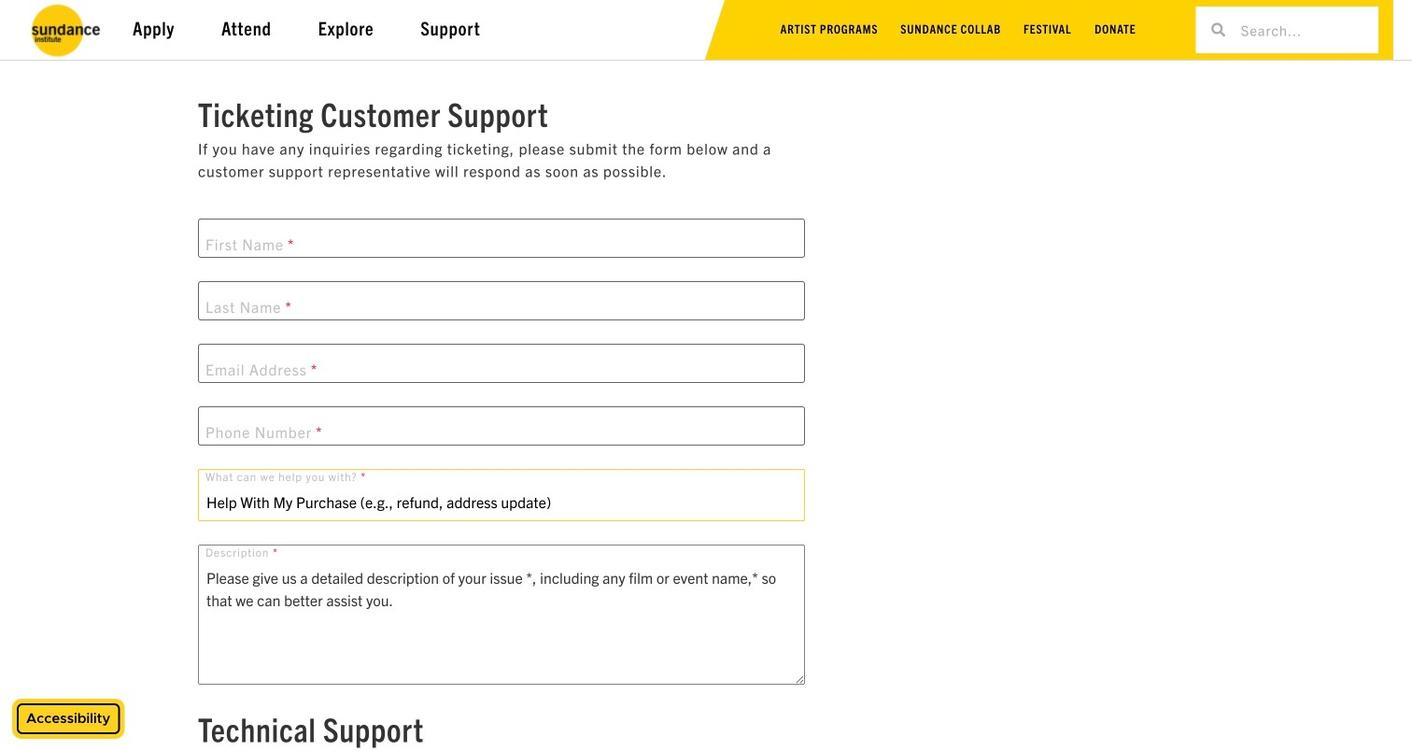 Task type: describe. For each thing, give the bounding box(es) containing it.
2   text field from the top
[[198, 281, 805, 320]]

search image
[[1212, 23, 1226, 37]]

1   text field from the top
[[198, 219, 805, 258]]

sundance institute image
[[29, 2, 104, 58]]

Search... search field
[[1226, 7, 1379, 53]]

Please give us a detailed description of your issue *, including any film or event name,* so that we can better assist you. text field
[[198, 545, 805, 685]]



Task type: locate. For each thing, give the bounding box(es) containing it.
1 vertical spatial   text field
[[198, 281, 805, 320]]

  email field
[[198, 344, 805, 383]]

None search field
[[1196, 7, 1379, 53]]

  telephone field
[[198, 406, 805, 446]]

  text field
[[198, 219, 805, 258], [198, 281, 805, 320]]

0 vertical spatial   text field
[[198, 219, 805, 258]]



